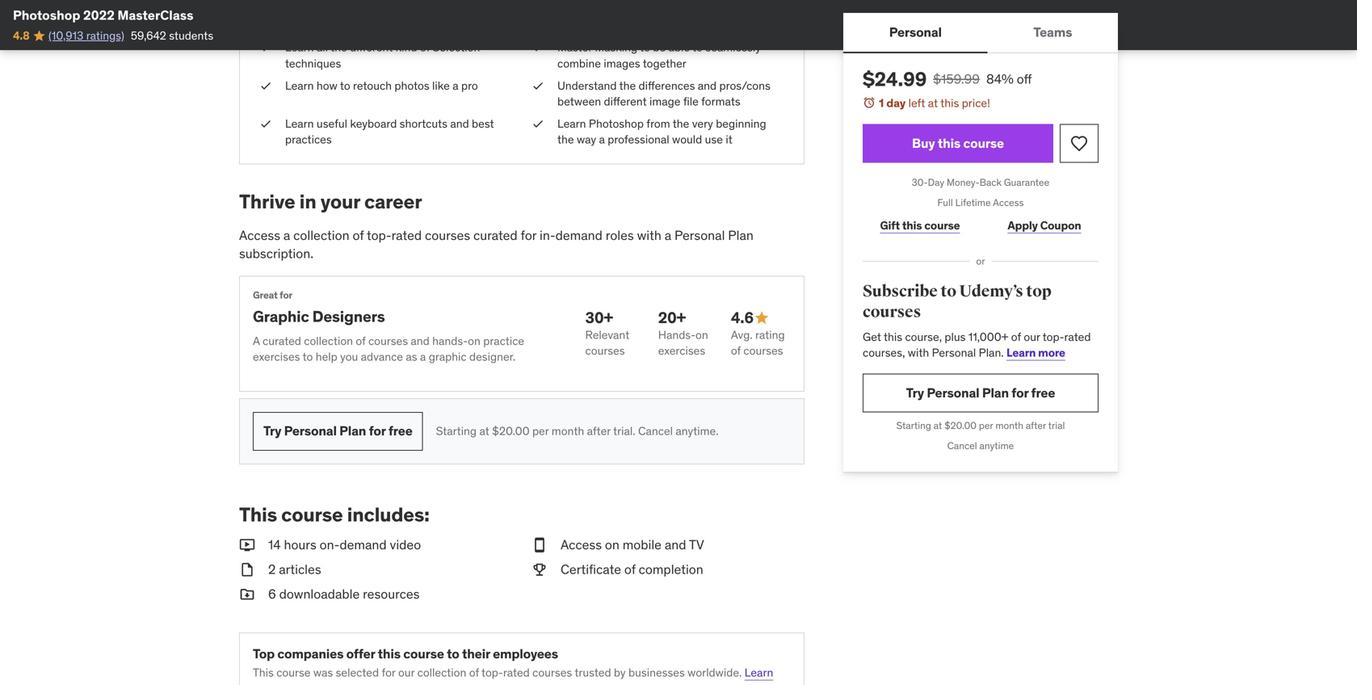Task type: describe. For each thing, give the bounding box(es) containing it.
xsmall image for learn all the different kind of selection techniques
[[259, 40, 272, 56]]

xsmall image for understand
[[532, 78, 545, 94]]

day
[[928, 176, 945, 189]]

in-
[[540, 227, 556, 244]]

1 vertical spatial demand
[[340, 537, 387, 553]]

1
[[879, 96, 885, 110]]

30+
[[586, 308, 614, 327]]

plan for the right try personal plan for free link
[[983, 385, 1010, 401]]

xsmall image for learn
[[259, 116, 272, 132]]

a right roles
[[665, 227, 672, 244]]

personal inside access a collection of top-rated courses curated for in-demand roles with a personal plan subscription.
[[675, 227, 725, 244]]

thrive in your career element
[[239, 190, 805, 465]]

file
[[684, 94, 699, 109]]

small image for 6 downloadable resources
[[239, 586, 255, 604]]

small image for 2 articles
[[239, 561, 255, 579]]

top- inside get this course, plus 11,000+ of our top-rated courses, with personal plan.
[[1043, 330, 1065, 344]]

you
[[340, 350, 358, 364]]

thrive
[[239, 190, 295, 214]]

to right the able
[[693, 40, 703, 55]]

on-
[[320, 537, 340, 553]]

personal down help
[[284, 423, 337, 439]]

learn more for top companies offer this course to their employees
[[253, 666, 774, 685]]

image
[[650, 94, 681, 109]]

for inside great for graphic designers a curated collection of courses and hands-on practice exercises to help you advance as a graphic designer.
[[280, 289, 293, 301]]

avg. rating of courses
[[731, 328, 785, 358]]

price!
[[962, 96, 991, 110]]

for down top companies offer this course to their employees
[[382, 666, 396, 680]]

more for top companies offer this course to their employees
[[253, 681, 279, 685]]

collection for selected
[[418, 666, 467, 680]]

subscribe
[[863, 282, 938, 301]]

course inside buy this course "button"
[[964, 135, 1005, 152]]

1 horizontal spatial on
[[605, 537, 620, 553]]

certificate of completion
[[561, 561, 704, 578]]

graphic designers link
[[253, 307, 385, 326]]

30-
[[912, 176, 928, 189]]

to left the be
[[640, 40, 651, 55]]

pros/cons
[[720, 78, 771, 93]]

courses inside great for graphic designers a curated collection of courses and hands-on practice exercises to help you advance as a graphic designer.
[[369, 334, 408, 348]]

and inside great for graphic designers a curated collection of courses and hands-on practice exercises to help you advance as a graphic designer.
[[411, 334, 430, 348]]

to left their
[[447, 646, 460, 662]]

buy this course button
[[863, 124, 1054, 163]]

with inside access a collection of top-rated courses curated for in-demand roles with a personal plan subscription.
[[637, 227, 662, 244]]

4.6
[[731, 308, 754, 327]]

tab list containing personal
[[844, 13, 1119, 53]]

techniques
[[285, 56, 341, 71]]

top companies offer this course to their employees
[[253, 646, 558, 662]]

video
[[390, 537, 421, 553]]

back
[[980, 176, 1002, 189]]

this course includes:
[[239, 503, 430, 527]]

help
[[316, 350, 338, 364]]

images
[[604, 56, 641, 71]]

30-day money-back guarantee full lifetime access
[[912, 176, 1050, 209]]

try for try personal plan for free link within the the thrive in your career 'element'
[[264, 423, 282, 439]]

our inside get this course, plus 11,000+ of our top-rated courses, with personal plan.
[[1024, 330, 1041, 344]]

access for access on mobile and tv
[[561, 537, 602, 553]]

graphic
[[429, 350, 467, 364]]

or
[[977, 255, 986, 268]]

teams
[[1034, 24, 1073, 40]]

trial
[[1049, 419, 1066, 432]]

hands-
[[659, 328, 696, 342]]

small image for access on mobile and tv
[[532, 536, 548, 555]]

very
[[693, 116, 714, 131]]

master masking to be able to seamlessly combine images together
[[558, 40, 761, 71]]

gift this course link
[[863, 210, 978, 242]]

learn photoshop from the very beginning the way a professional would use it
[[558, 116, 767, 147]]

buy
[[913, 135, 936, 152]]

access for access a collection of top-rated courses curated for in-demand roles with a personal plan subscription.
[[239, 227, 281, 244]]

full
[[938, 196, 954, 209]]

access inside 30-day money-back guarantee full lifetime access
[[994, 196, 1024, 209]]

plan inside access a collection of top-rated courses curated for in-demand roles with a personal plan subscription.
[[729, 227, 754, 244]]

course inside gift this course link
[[925, 218, 961, 233]]

articles
[[279, 561, 321, 578]]

alarm image
[[863, 96, 876, 109]]

0 vertical spatial try personal plan for free
[[907, 385, 1056, 401]]

rating
[[756, 328, 785, 342]]

like
[[432, 78, 450, 93]]

coupon
[[1041, 218, 1082, 233]]

selection
[[433, 40, 480, 55]]

would
[[673, 132, 703, 147]]

downloadable
[[279, 586, 360, 603]]

learn useful keyboard shortcuts and best practices
[[285, 116, 494, 147]]

the inside learn all the different kind of selection techniques
[[331, 40, 347, 55]]

this for this course includes:
[[239, 503, 277, 527]]

20+
[[659, 308, 686, 327]]

the inside understand the differences and pros/cons between different image file formats
[[620, 78, 636, 93]]

offer
[[346, 646, 375, 662]]

learn how to retouch photos like a pro
[[285, 78, 478, 93]]

59,642
[[131, 28, 166, 43]]

0 vertical spatial photoshop
[[13, 7, 80, 23]]

relevant
[[586, 328, 630, 342]]

apply coupon
[[1008, 218, 1082, 233]]

gift this course
[[881, 218, 961, 233]]

masterclass
[[118, 7, 194, 23]]

of down access on mobile and tv
[[625, 561, 636, 578]]

courses inside subscribe to udemy's top courses
[[863, 302, 922, 322]]

learn all the different kind of selection techniques
[[285, 40, 480, 71]]

with inside get this course, plus 11,000+ of our top-rated courses, with personal plan.
[[908, 345, 930, 360]]

$24.99
[[863, 67, 927, 91]]

xsmall image for master
[[532, 40, 545, 56]]

of inside learn all the different kind of selection techniques
[[420, 40, 430, 55]]

graphic
[[253, 307, 309, 326]]

14
[[268, 537, 281, 553]]

$24.99 $159.99 84% off
[[863, 67, 1033, 91]]

resources
[[363, 586, 420, 603]]

masking
[[595, 40, 638, 55]]

and inside understand the differences and pros/cons between different image file formats
[[698, 78, 717, 93]]

4.8
[[13, 28, 30, 43]]

designers
[[313, 307, 385, 326]]

learn for from
[[558, 116, 586, 131]]

2 articles
[[268, 561, 321, 578]]

differences
[[639, 78, 695, 93]]

collection for designers
[[304, 334, 353, 348]]

be
[[653, 40, 666, 55]]

seamlessly
[[706, 40, 761, 55]]

this right offer
[[378, 646, 401, 662]]

cancel for anytime.
[[639, 424, 673, 439]]

get this course, plus 11,000+ of our top-rated courses, with personal plan.
[[863, 330, 1092, 360]]

selected
[[336, 666, 379, 680]]

courses inside the 30+ relevant courses
[[586, 343, 625, 358]]

learn more for subscribe to udemy's top courses
[[1007, 345, 1066, 360]]

certificate
[[561, 561, 622, 578]]

lifetime
[[956, 196, 991, 209]]

after for trial
[[1026, 419, 1047, 432]]

curated inside access a collection of top-rated courses curated for in-demand roles with a personal plan subscription.
[[474, 227, 518, 244]]

rated inside get this course, plus 11,000+ of our top-rated courses, with personal plan.
[[1065, 330, 1092, 344]]

completion
[[639, 561, 704, 578]]

at for starting at $20.00 per month after trial cancel anytime
[[934, 419, 943, 432]]

of inside great for graphic designers a curated collection of courses and hands-on practice exercises to help you advance as a graphic designer.
[[356, 334, 366, 348]]

way
[[577, 132, 597, 147]]

2
[[268, 561, 276, 578]]

subscribe to udemy's top courses
[[863, 282, 1052, 322]]

mobile
[[623, 537, 662, 553]]



Task type: vqa. For each thing, say whether or not it's contained in the screenshot.
the leftmost access
yes



Task type: locate. For each thing, give the bounding box(es) containing it.
20+ hands-on exercises
[[659, 308, 709, 358]]

try for the right try personal plan for free link
[[907, 385, 925, 401]]

try personal plan for free down 'plan.'
[[907, 385, 1056, 401]]

personal inside get this course, plus 11,000+ of our top-rated courses, with personal plan.
[[933, 345, 977, 360]]

understand the differences and pros/cons between different image file formats
[[558, 78, 771, 109]]

this inside get this course, plus 11,000+ of our top-rated courses, with personal plan.
[[884, 330, 903, 344]]

0 horizontal spatial try personal plan for free
[[264, 423, 413, 439]]

(10,913 ratings)
[[48, 28, 124, 43]]

different inside learn all the different kind of selection techniques
[[350, 40, 393, 55]]

0 horizontal spatial cancel
[[639, 424, 673, 439]]

curated
[[474, 227, 518, 244], [263, 334, 301, 348]]

1 vertical spatial try
[[264, 423, 282, 439]]

course up hours
[[281, 503, 343, 527]]

the left way
[[558, 132, 574, 147]]

per inside the thrive in your career 'element'
[[533, 424, 549, 439]]

access on mobile and tv
[[561, 537, 705, 553]]

1 vertical spatial this
[[253, 666, 274, 680]]

a left pro
[[453, 78, 459, 93]]

and inside learn useful keyboard shortcuts and best practices
[[450, 116, 469, 131]]

1 horizontal spatial plan
[[729, 227, 754, 244]]

0 horizontal spatial $20.00
[[492, 424, 530, 439]]

access up subscription.
[[239, 227, 281, 244]]

0 horizontal spatial access
[[239, 227, 281, 244]]

and up formats
[[698, 78, 717, 93]]

0 vertical spatial curated
[[474, 227, 518, 244]]

access down the back
[[994, 196, 1024, 209]]

curated left the in-
[[474, 227, 518, 244]]

more down top
[[253, 681, 279, 685]]

learn more link for subscribe to udemy's top courses
[[1007, 345, 1066, 360]]

xsmall image
[[532, 40, 545, 56], [532, 78, 545, 94], [259, 116, 272, 132]]

and left best
[[450, 116, 469, 131]]

more inside learn more link
[[253, 681, 279, 685]]

on left avg. on the top right of the page
[[696, 328, 709, 342]]

personal up $24.99
[[890, 24, 942, 40]]

1 horizontal spatial per
[[980, 419, 994, 432]]

learn more link for top companies offer this course to their employees
[[253, 666, 774, 685]]

0 vertical spatial more
[[1039, 345, 1066, 360]]

this inside "button"
[[938, 135, 961, 152]]

0 vertical spatial learn more
[[1007, 345, 1066, 360]]

2 vertical spatial xsmall image
[[532, 116, 545, 132]]

1 vertical spatial collection
[[304, 334, 353, 348]]

starting inside starting at $20.00 per month after trial cancel anytime
[[897, 419, 932, 432]]

thrive in your career
[[239, 190, 422, 214]]

$20.00 inside starting at $20.00 per month after trial cancel anytime
[[945, 419, 977, 432]]

starting for starting at $20.00 per month after trial. cancel anytime.
[[436, 424, 477, 439]]

1 horizontal spatial starting
[[897, 419, 932, 432]]

on inside great for graphic designers a curated collection of courses and hands-on practice exercises to help you advance as a graphic designer.
[[468, 334, 481, 348]]

$20.00 for starting at $20.00 per month after trial. cancel anytime.
[[492, 424, 530, 439]]

try personal plan for free link down 'plan.'
[[863, 374, 1099, 413]]

1 vertical spatial with
[[908, 345, 930, 360]]

learn down techniques
[[285, 78, 314, 93]]

the right all
[[331, 40, 347, 55]]

6
[[268, 586, 276, 603]]

access inside access a collection of top-rated courses curated for in-demand roles with a personal plan subscription.
[[239, 227, 281, 244]]

1 horizontal spatial month
[[996, 419, 1024, 432]]

1 vertical spatial more
[[253, 681, 279, 685]]

xsmall image left understand
[[532, 78, 545, 94]]

1 vertical spatial different
[[604, 94, 647, 109]]

get
[[863, 330, 882, 344]]

cancel
[[639, 424, 673, 439], [948, 440, 978, 452]]

from
[[647, 116, 671, 131]]

$20.00 inside the thrive in your career 'element'
[[492, 424, 530, 439]]

1 horizontal spatial learn more link
[[1007, 345, 1066, 360]]

try
[[907, 385, 925, 401], [264, 423, 282, 439]]

1 horizontal spatial top-
[[482, 666, 503, 680]]

per for trial.
[[533, 424, 549, 439]]

small image
[[239, 536, 255, 555], [532, 561, 548, 579]]

2 vertical spatial plan
[[340, 423, 366, 439]]

0 vertical spatial plan
[[729, 227, 754, 244]]

this up 14
[[239, 503, 277, 527]]

on up designer.
[[468, 334, 481, 348]]

learn right 'plan.'
[[1007, 345, 1036, 360]]

personal right roles
[[675, 227, 725, 244]]

the
[[331, 40, 347, 55], [620, 78, 636, 93], [673, 116, 690, 131], [558, 132, 574, 147]]

month up anytime
[[996, 419, 1024, 432]]

try personal plan for free inside the thrive in your career 'element'
[[264, 423, 413, 439]]

1 horizontal spatial different
[[604, 94, 647, 109]]

learn inside learn all the different kind of selection techniques
[[285, 40, 314, 55]]

0 horizontal spatial month
[[552, 424, 585, 439]]

as
[[406, 350, 418, 364]]

was
[[314, 666, 333, 680]]

different down images
[[604, 94, 647, 109]]

different inside understand the differences and pros/cons between different image file formats
[[604, 94, 647, 109]]

exercises inside great for graphic designers a curated collection of courses and hands-on practice exercises to help you advance as a graphic designer.
[[253, 350, 300, 364]]

for right great
[[280, 289, 293, 301]]

free inside the thrive in your career 'element'
[[389, 423, 413, 439]]

59,642 students
[[131, 28, 214, 43]]

0 horizontal spatial try
[[264, 423, 282, 439]]

our right 11,000+
[[1024, 330, 1041, 344]]

top
[[1027, 282, 1052, 301]]

photoshop up "professional"
[[589, 116, 644, 131]]

course up the back
[[964, 135, 1005, 152]]

exercises down the a
[[253, 350, 300, 364]]

1 horizontal spatial exercises
[[659, 343, 706, 358]]

this
[[941, 96, 960, 110], [938, 135, 961, 152], [903, 218, 923, 233], [884, 330, 903, 344], [378, 646, 401, 662]]

0 vertical spatial rated
[[392, 227, 422, 244]]

0 vertical spatial free
[[1032, 385, 1056, 401]]

1 vertical spatial photoshop
[[589, 116, 644, 131]]

the up would on the top of page
[[673, 116, 690, 131]]

best
[[472, 116, 494, 131]]

personal up starting at $20.00 per month after trial cancel anytime
[[927, 385, 980, 401]]

xsmall image for learn how to retouch photos like a pro
[[259, 78, 272, 94]]

xsmall image
[[259, 40, 272, 56], [259, 78, 272, 94], [532, 116, 545, 132]]

1 vertical spatial rated
[[1065, 330, 1092, 344]]

courses,
[[863, 345, 906, 360]]

starting for starting at $20.00 per month after trial cancel anytime
[[897, 419, 932, 432]]

advance
[[361, 350, 403, 364]]

free
[[1032, 385, 1056, 401], [389, 423, 413, 439]]

collection down thrive in your career
[[294, 227, 350, 244]]

course down full
[[925, 218, 961, 233]]

access a collection of top-rated courses curated for in-demand roles with a personal plan subscription.
[[239, 227, 754, 262]]

month for trial.
[[552, 424, 585, 439]]

free for the right try personal plan for free link
[[1032, 385, 1056, 401]]

photoshop inside learn photoshop from the very beginning the way a professional would use it
[[589, 116, 644, 131]]

career
[[365, 190, 422, 214]]

2 vertical spatial collection
[[418, 666, 467, 680]]

xsmall image left useful
[[259, 116, 272, 132]]

try personal plan for free link inside the thrive in your career 'element'
[[253, 412, 423, 451]]

top- inside access a collection of top-rated courses curated for in-demand roles with a personal plan subscription.
[[367, 227, 392, 244]]

1 vertical spatial access
[[239, 227, 281, 244]]

0 vertical spatial access
[[994, 196, 1024, 209]]

tv
[[689, 537, 705, 553]]

together
[[643, 56, 687, 71]]

pro
[[462, 78, 478, 93]]

apply coupon button
[[991, 210, 1099, 242]]

small image for certificate
[[532, 561, 548, 579]]

your
[[321, 190, 360, 214]]

this right gift at top
[[903, 218, 923, 233]]

includes:
[[347, 503, 430, 527]]

per
[[980, 419, 994, 432], [533, 424, 549, 439]]

learn more link down employees
[[253, 666, 774, 685]]

learn more right 'plan.'
[[1007, 345, 1066, 360]]

course down companies
[[277, 666, 311, 680]]

rated inside access a collection of top-rated courses curated for in-demand roles with a personal plan subscription.
[[392, 227, 422, 244]]

14 hours on-demand video
[[268, 537, 421, 553]]

1 horizontal spatial photoshop
[[589, 116, 644, 131]]

all
[[317, 40, 328, 55]]

a inside learn photoshop from the very beginning the way a professional would use it
[[599, 132, 605, 147]]

with right roles
[[637, 227, 662, 244]]

learn up way
[[558, 116, 586, 131]]

0 horizontal spatial rated
[[392, 227, 422, 244]]

on inside the "20+ hands-on exercises"
[[696, 328, 709, 342]]

collection down their
[[418, 666, 467, 680]]

1 vertical spatial learn more link
[[253, 666, 774, 685]]

small image left certificate
[[532, 561, 548, 579]]

this right buy
[[938, 135, 961, 152]]

learn for the
[[285, 40, 314, 55]]

0 horizontal spatial different
[[350, 40, 393, 55]]

0 horizontal spatial plan
[[340, 423, 366, 439]]

0 horizontal spatial exercises
[[253, 350, 300, 364]]

1 horizontal spatial rated
[[503, 666, 530, 680]]

1 horizontal spatial cancel
[[948, 440, 978, 452]]

teams button
[[988, 13, 1119, 52]]

courses inside avg. rating of courses
[[744, 343, 784, 358]]

cancel for anytime
[[948, 440, 978, 452]]

learn for keyboard
[[285, 116, 314, 131]]

learn
[[285, 40, 314, 55], [285, 78, 314, 93], [285, 116, 314, 131], [558, 116, 586, 131], [1007, 345, 1036, 360], [745, 666, 774, 680]]

the down images
[[620, 78, 636, 93]]

of inside access a collection of top-rated courses curated for in-demand roles with a personal plan subscription.
[[353, 227, 364, 244]]

at inside the thrive in your career 'element'
[[480, 424, 490, 439]]

0 horizontal spatial learn more link
[[253, 666, 774, 685]]

small image
[[754, 310, 770, 326], [532, 536, 548, 555], [239, 561, 255, 579], [239, 586, 255, 604]]

0 vertical spatial small image
[[239, 536, 255, 555]]

this for buy
[[938, 135, 961, 152]]

demand left roles
[[556, 227, 603, 244]]

1 horizontal spatial learn more
[[1007, 345, 1066, 360]]

a inside great for graphic designers a curated collection of courses and hands-on practice exercises to help you advance as a graphic designer.
[[420, 350, 426, 364]]

wishlist image
[[1070, 134, 1090, 153]]

of down your
[[353, 227, 364, 244]]

free for try personal plan for free link within the the thrive in your career 'element'
[[389, 423, 413, 439]]

keyboard
[[350, 116, 397, 131]]

to left udemy's
[[941, 282, 957, 301]]

and up as
[[411, 334, 430, 348]]

a
[[453, 78, 459, 93], [599, 132, 605, 147], [284, 227, 290, 244], [665, 227, 672, 244], [420, 350, 426, 364]]

learn for to
[[285, 78, 314, 93]]

this course was selected for our collection of top-rated courses trusted by businesses worldwide.
[[253, 666, 742, 680]]

0 horizontal spatial with
[[637, 227, 662, 244]]

1 horizontal spatial more
[[1039, 345, 1066, 360]]

1 vertical spatial curated
[[263, 334, 301, 348]]

to left help
[[303, 350, 313, 364]]

after inside the thrive in your career 'element'
[[587, 424, 611, 439]]

1 horizontal spatial curated
[[474, 227, 518, 244]]

more
[[1039, 345, 1066, 360], [253, 681, 279, 685]]

course,
[[906, 330, 943, 344]]

2 horizontal spatial rated
[[1065, 330, 1092, 344]]

0 horizontal spatial on
[[468, 334, 481, 348]]

after left trial.
[[587, 424, 611, 439]]

1 vertical spatial xsmall image
[[259, 78, 272, 94]]

cancel inside the thrive in your career 'element'
[[639, 424, 673, 439]]

on left mobile at the left bottom of page
[[605, 537, 620, 553]]

more right 'plan.'
[[1039, 345, 1066, 360]]

of down their
[[469, 666, 479, 680]]

plan
[[729, 227, 754, 244], [983, 385, 1010, 401], [340, 423, 366, 439]]

0 horizontal spatial starting
[[436, 424, 477, 439]]

for down advance
[[369, 423, 386, 439]]

personal inside personal button
[[890, 24, 942, 40]]

1 vertical spatial try personal plan for free
[[264, 423, 413, 439]]

1 vertical spatial xsmall image
[[532, 78, 545, 94]]

our down top companies offer this course to their employees
[[398, 666, 415, 680]]

free up trial
[[1032, 385, 1056, 401]]

1 horizontal spatial after
[[1026, 419, 1047, 432]]

84%
[[987, 71, 1014, 87]]

ratings)
[[86, 28, 124, 43]]

xsmall image for learn photoshop from the very beginning the way a professional would use it
[[532, 116, 545, 132]]

left
[[909, 96, 926, 110]]

month inside the thrive in your career 'element'
[[552, 424, 585, 439]]

1 horizontal spatial free
[[1032, 385, 1056, 401]]

trusted
[[575, 666, 612, 680]]

tab list
[[844, 13, 1119, 53]]

by
[[614, 666, 626, 680]]

learn inside learn photoshop from the very beginning the way a professional would use it
[[558, 116, 586, 131]]

for inside access a collection of top-rated courses curated for in-demand roles with a personal plan subscription.
[[521, 227, 537, 244]]

0 horizontal spatial per
[[533, 424, 549, 439]]

use
[[705, 132, 723, 147]]

0 vertical spatial cancel
[[639, 424, 673, 439]]

11,000+
[[969, 330, 1009, 344]]

1 horizontal spatial try
[[907, 385, 925, 401]]

try personal plan for free link down you
[[253, 412, 423, 451]]

this down "$24.99 $159.99 84% off"
[[941, 96, 960, 110]]

of inside avg. rating of courses
[[731, 343, 741, 358]]

of up you
[[356, 334, 366, 348]]

this for this course was selected for our collection of top-rated courses trusted by businesses worldwide.
[[253, 666, 274, 680]]

curated inside great for graphic designers a curated collection of courses and hands-on practice exercises to help you advance as a graphic designer.
[[263, 334, 301, 348]]

courses
[[425, 227, 471, 244], [863, 302, 922, 322], [369, 334, 408, 348], [586, 343, 625, 358], [744, 343, 784, 358], [533, 666, 572, 680]]

learn more link right 'plan.'
[[1007, 345, 1066, 360]]

1 vertical spatial plan
[[983, 385, 1010, 401]]

0 vertical spatial our
[[1024, 330, 1041, 344]]

course left their
[[404, 646, 444, 662]]

collection
[[294, 227, 350, 244], [304, 334, 353, 348], [418, 666, 467, 680]]

avg.
[[731, 328, 753, 342]]

per for trial
[[980, 419, 994, 432]]

guarantee
[[1005, 176, 1050, 189]]

1 horizontal spatial our
[[1024, 330, 1041, 344]]

exercises down hands-
[[659, 343, 706, 358]]

xsmall image right best
[[532, 116, 545, 132]]

month for trial
[[996, 419, 1024, 432]]

hands-
[[433, 334, 468, 348]]

plus
[[945, 330, 966, 344]]

$20.00 for starting at $20.00 per month after trial cancel anytime
[[945, 419, 977, 432]]

with down course,
[[908, 345, 930, 360]]

after left trial
[[1026, 419, 1047, 432]]

day
[[887, 96, 906, 110]]

worldwide.
[[688, 666, 742, 680]]

cancel inside starting at $20.00 per month after trial cancel anytime
[[948, 440, 978, 452]]

0 vertical spatial top-
[[367, 227, 392, 244]]

this down top
[[253, 666, 274, 680]]

learn right worldwide.
[[745, 666, 774, 680]]

learn inside learn more link
[[745, 666, 774, 680]]

0 vertical spatial learn more link
[[1007, 345, 1066, 360]]

1 vertical spatial our
[[398, 666, 415, 680]]

0 vertical spatial try
[[907, 385, 925, 401]]

small image for 14
[[239, 536, 255, 555]]

try personal plan for free down you
[[264, 423, 413, 439]]

top- down top in the top of the page
[[1043, 330, 1065, 344]]

top- down their
[[482, 666, 503, 680]]

demand inside access a collection of top-rated courses curated for in-demand roles with a personal plan subscription.
[[556, 227, 603, 244]]

0 horizontal spatial top-
[[367, 227, 392, 244]]

0 vertical spatial with
[[637, 227, 662, 244]]

able
[[669, 40, 690, 55]]

xsmall image left all
[[259, 40, 272, 56]]

0 vertical spatial this
[[239, 503, 277, 527]]

a up subscription.
[[284, 227, 290, 244]]

more for subscribe to udemy's top courses
[[1039, 345, 1066, 360]]

cancel right trial.
[[639, 424, 673, 439]]

of inside get this course, plus 11,000+ of our top-rated courses, with personal plan.
[[1012, 330, 1022, 344]]

per inside starting at $20.00 per month after trial cancel anytime
[[980, 419, 994, 432]]

learn inside learn useful keyboard shortcuts and best practices
[[285, 116, 314, 131]]

0 vertical spatial xsmall image
[[259, 40, 272, 56]]

collection inside access a collection of top-rated courses curated for in-demand roles with a personal plan subscription.
[[294, 227, 350, 244]]

course
[[964, 135, 1005, 152], [925, 218, 961, 233], [281, 503, 343, 527], [404, 646, 444, 662], [277, 666, 311, 680]]

curated down graphic
[[263, 334, 301, 348]]

try inside the thrive in your career 'element'
[[264, 423, 282, 439]]

businesses
[[629, 666, 685, 680]]

learn more
[[1007, 345, 1066, 360], [253, 666, 774, 685]]

to right how
[[340, 78, 351, 93]]

2 horizontal spatial access
[[994, 196, 1024, 209]]

0 horizontal spatial more
[[253, 681, 279, 685]]

after
[[1026, 419, 1047, 432], [587, 424, 611, 439]]

in
[[300, 190, 317, 214]]

1 horizontal spatial access
[[561, 537, 602, 553]]

money-
[[947, 176, 980, 189]]

professional
[[608, 132, 670, 147]]

collection up help
[[304, 334, 353, 348]]

exercises inside the "20+ hands-on exercises"
[[659, 343, 706, 358]]

a right as
[[420, 350, 426, 364]]

1 horizontal spatial small image
[[532, 561, 548, 579]]

0 horizontal spatial small image
[[239, 536, 255, 555]]

apply
[[1008, 218, 1039, 233]]

2022
[[83, 7, 115, 23]]

photoshop up (10,913 in the left top of the page
[[13, 7, 80, 23]]

month inside starting at $20.00 per month after trial cancel anytime
[[996, 419, 1024, 432]]

of right 11,000+
[[1012, 330, 1022, 344]]

of down avg. on the top right of the page
[[731, 343, 741, 358]]

after for trial.
[[587, 424, 611, 439]]

to inside subscribe to udemy's top courses
[[941, 282, 957, 301]]

practice
[[484, 334, 525, 348]]

0 horizontal spatial our
[[398, 666, 415, 680]]

a right way
[[599, 132, 605, 147]]

2 vertical spatial xsmall image
[[259, 116, 272, 132]]

retouch
[[353, 78, 392, 93]]

students
[[169, 28, 214, 43]]

at inside starting at $20.00 per month after trial cancel anytime
[[934, 419, 943, 432]]

1 horizontal spatial try personal plan for free link
[[863, 374, 1099, 413]]

2 horizontal spatial top-
[[1043, 330, 1065, 344]]

1 horizontal spatial $20.00
[[945, 419, 977, 432]]

0 vertical spatial demand
[[556, 227, 603, 244]]

employees
[[493, 646, 558, 662]]

different left kind
[[350, 40, 393, 55]]

1 vertical spatial learn more
[[253, 666, 774, 685]]

this for gift
[[903, 218, 923, 233]]

learn up techniques
[[285, 40, 314, 55]]

0 horizontal spatial photoshop
[[13, 7, 80, 23]]

1 day left at this price!
[[879, 96, 991, 110]]

rated
[[392, 227, 422, 244], [1065, 330, 1092, 344], [503, 666, 530, 680]]

1 vertical spatial cancel
[[948, 440, 978, 452]]

0 horizontal spatial learn more
[[253, 666, 774, 685]]

0 horizontal spatial after
[[587, 424, 611, 439]]

starting down graphic
[[436, 424, 477, 439]]

and left tv
[[665, 537, 687, 553]]

0 horizontal spatial try personal plan for free link
[[253, 412, 423, 451]]

30+ relevant courses
[[586, 308, 630, 358]]

0 horizontal spatial free
[[389, 423, 413, 439]]

1 vertical spatial top-
[[1043, 330, 1065, 344]]

understand
[[558, 78, 617, 93]]

2 vertical spatial rated
[[503, 666, 530, 680]]

this up courses,
[[884, 330, 903, 344]]

starting at $20.00 per month after trial. cancel anytime.
[[436, 424, 719, 439]]

personal down plus
[[933, 345, 977, 360]]

access
[[994, 196, 1024, 209], [239, 227, 281, 244], [561, 537, 602, 553]]

1 horizontal spatial demand
[[556, 227, 603, 244]]

learn more down employees
[[253, 666, 774, 685]]

free down as
[[389, 423, 413, 439]]

formats
[[702, 94, 741, 109]]

2 vertical spatial access
[[561, 537, 602, 553]]

starting inside the thrive in your career 'element'
[[436, 424, 477, 439]]

top- down the career
[[367, 227, 392, 244]]

0 vertical spatial different
[[350, 40, 393, 55]]

of right kind
[[420, 40, 430, 55]]

xsmall image left master
[[532, 40, 545, 56]]

plan for try personal plan for free link within the the thrive in your career 'element'
[[340, 423, 366, 439]]

after inside starting at $20.00 per month after trial cancel anytime
[[1026, 419, 1047, 432]]

2 vertical spatial top-
[[482, 666, 503, 680]]

demand down includes:
[[340, 537, 387, 553]]

collection inside great for graphic designers a curated collection of courses and hands-on practice exercises to help you advance as a graphic designer.
[[304, 334, 353, 348]]

courses inside access a collection of top-rated courses curated for in-demand roles with a personal plan subscription.
[[425, 227, 471, 244]]

starting at $20.00 per month after trial cancel anytime
[[897, 419, 1066, 452]]

small image inside the thrive in your career 'element'
[[754, 310, 770, 326]]

combine
[[558, 56, 601, 71]]

this for get
[[884, 330, 903, 344]]

at for starting at $20.00 per month after trial. cancel anytime.
[[480, 424, 490, 439]]

to inside great for graphic designers a curated collection of courses and hands-on practice exercises to help you advance as a graphic designer.
[[303, 350, 313, 364]]

1 vertical spatial free
[[389, 423, 413, 439]]

try personal plan for free link
[[863, 374, 1099, 413], [253, 412, 423, 451]]

0 vertical spatial collection
[[294, 227, 350, 244]]

anytime
[[980, 440, 1015, 452]]

learn up 'practices'
[[285, 116, 314, 131]]

for up anytime
[[1012, 385, 1029, 401]]



